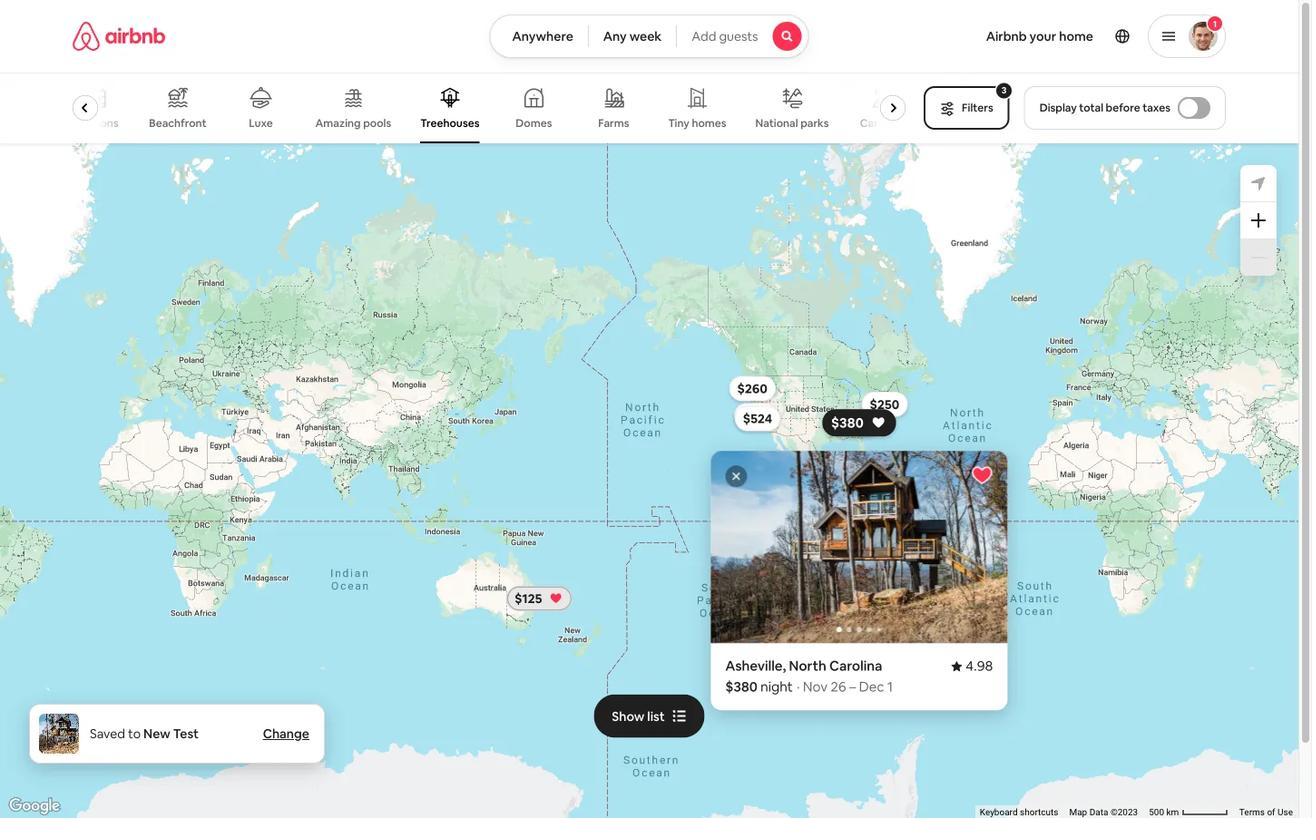 Task type: locate. For each thing, give the bounding box(es) containing it.
$250 $136
[[848, 397, 900, 430]]

national parks
[[756, 116, 830, 130]]

–
[[850, 679, 856, 697]]

anywhere
[[512, 28, 574, 44]]

group inside the 'google map
showing 8 stays. including 2 saved stays.' region
[[711, 451, 1305, 644]]

amazing pools
[[316, 116, 392, 130]]

group
[[70, 73, 913, 143], [711, 451, 1305, 644]]

1 vertical spatial group
[[711, 451, 1305, 644]]

home
[[1060, 28, 1094, 44]]

$111 button
[[839, 411, 880, 436]]

nov
[[803, 679, 828, 697]]

saved
[[90, 726, 125, 743]]

1 button
[[1148, 15, 1227, 58]]

close image
[[731, 471, 742, 482]]

terms of use link
[[1240, 808, 1294, 819]]

terms of use
[[1240, 808, 1294, 819]]

tiny homes
[[669, 116, 727, 130]]

any week button
[[588, 15, 677, 58]]

$152 button
[[734, 403, 778, 429]]

$524
[[743, 411, 773, 427]]

test
[[173, 726, 199, 743]]

1 horizontal spatial 1
[[1214, 18, 1218, 30]]

homes
[[693, 116, 727, 130]]

display total before taxes button
[[1025, 86, 1227, 130]]

none search field containing anywhere
[[490, 15, 809, 58]]

profile element
[[831, 0, 1227, 73]]

week
[[630, 28, 662, 44]]

taxes
[[1143, 101, 1171, 115]]

remove from wishlist image
[[972, 465, 994, 487]]

map data ©2023
[[1070, 808, 1139, 819]]

terms
[[1240, 808, 1266, 819]]

airbnb your home
[[987, 28, 1094, 44]]

$380
[[832, 414, 864, 432], [726, 679, 758, 697]]

0 vertical spatial $380
[[832, 414, 864, 432]]

dec
[[859, 679, 885, 697]]

your
[[1030, 28, 1057, 44]]

anywhere button
[[490, 15, 589, 58]]

amazing
[[316, 116, 361, 130]]

national
[[756, 116, 799, 130]]

500
[[1150, 808, 1165, 819]]

1 vertical spatial 1
[[888, 679, 893, 697]]

keyboard shortcuts button
[[980, 807, 1059, 819]]

0 vertical spatial 1
[[1214, 18, 1218, 30]]

$260 button
[[729, 376, 776, 402]]

$250
[[870, 397, 900, 413]]

None search field
[[490, 15, 809, 58]]

1 vertical spatial $380
[[726, 679, 758, 697]]

©2023
[[1111, 808, 1139, 819]]

list
[[648, 709, 665, 725]]

treehouses
[[421, 116, 480, 130]]

of
[[1268, 808, 1276, 819]]

$152
[[743, 408, 770, 424]]

mansions
[[71, 116, 119, 130]]

$380 button
[[823, 410, 897, 437]]

1
[[1214, 18, 1218, 30], [888, 679, 893, 697]]

google map
showing 8 stays. including 2 saved stays. region
[[0, 143, 1305, 819]]

night
[[761, 679, 793, 697]]

keyboard shortcuts
[[980, 808, 1059, 819]]

1 horizontal spatial $380
[[832, 414, 864, 432]]

0 horizontal spatial $380
[[726, 679, 758, 697]]

show list button
[[594, 695, 705, 739]]

asheville, north carolina $380 night · nov 26 – dec 1
[[726, 658, 893, 697]]

0 horizontal spatial 1
[[888, 679, 893, 697]]

$260
[[738, 381, 768, 397]]

0 vertical spatial group
[[70, 73, 913, 143]]

zoom out image
[[1252, 251, 1266, 265]]

$380 inside button
[[832, 414, 864, 432]]

any
[[604, 28, 627, 44]]

$380 inside asheville, north carolina $380 night · nov 26 – dec 1
[[726, 679, 758, 697]]

·
[[797, 679, 800, 697]]

filters button
[[924, 86, 1010, 130]]

airbnb your home link
[[976, 17, 1105, 55]]

4.98
[[966, 658, 994, 676]]



Task type: vqa. For each thing, say whether or not it's contained in the screenshot.
Stay For A Month group
no



Task type: describe. For each thing, give the bounding box(es) containing it.
show list
[[612, 709, 665, 725]]

carolina
[[830, 658, 883, 676]]

domes
[[516, 116, 553, 130]]

google image
[[5, 795, 64, 819]]

1 inside asheville, north carolina $380 night · nov 26 – dec 1
[[888, 679, 893, 697]]

26
[[831, 679, 847, 697]]

beachfront
[[150, 116, 207, 130]]

north
[[789, 658, 827, 676]]

guests
[[719, 28, 759, 44]]

asheville,
[[726, 658, 787, 676]]

change button
[[263, 726, 310, 743]]

total
[[1080, 101, 1104, 115]]

farms
[[599, 116, 630, 130]]

luxe
[[249, 116, 274, 130]]

to
[[128, 726, 141, 743]]

data
[[1090, 808, 1109, 819]]

add guests
[[692, 28, 759, 44]]

keyboard
[[980, 808, 1018, 819]]

km
[[1167, 808, 1180, 819]]

pools
[[364, 116, 392, 130]]

change
[[263, 726, 310, 743]]

group containing national parks
[[70, 73, 913, 143]]

zoom in image
[[1252, 213, 1266, 228]]

camping
[[861, 116, 908, 130]]

before
[[1106, 101, 1141, 115]]

parks
[[801, 116, 830, 130]]

$125 button
[[507, 586, 572, 612]]

display
[[1040, 101, 1077, 115]]

map
[[1070, 808, 1088, 819]]

shortcuts
[[1020, 808, 1059, 819]]

1 inside 1 dropdown button
[[1214, 18, 1218, 30]]

$125
[[515, 591, 542, 607]]

use
[[1278, 808, 1294, 819]]

airbnb
[[987, 28, 1027, 44]]

$111
[[847, 415, 872, 432]]

saved to new test
[[90, 726, 199, 743]]

new
[[143, 726, 170, 743]]

show
[[612, 709, 645, 725]]

any week
[[604, 28, 662, 44]]

$250 button
[[862, 392, 908, 417]]

filters
[[962, 101, 994, 115]]

$524 button
[[735, 406, 781, 432]]

add guests button
[[677, 15, 809, 58]]

4.98 out of 5 average rating image
[[952, 658, 994, 676]]

display total before taxes
[[1040, 101, 1171, 115]]

500 km
[[1150, 808, 1182, 819]]

$136 button
[[840, 409, 884, 434]]

500 km button
[[1144, 806, 1235, 819]]

$136
[[848, 413, 876, 430]]

add
[[692, 28, 717, 44]]

tiny
[[669, 116, 690, 130]]



